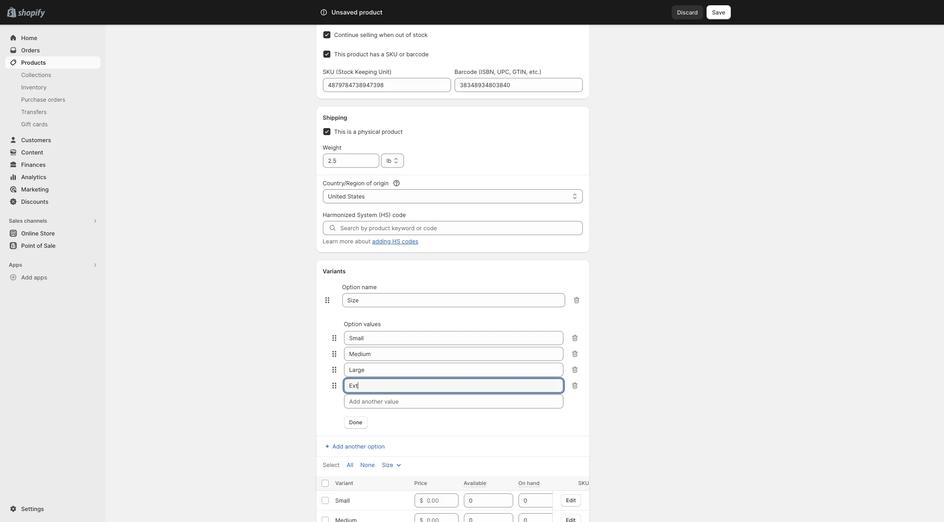 Task type: vqa. For each thing, say whether or not it's contained in the screenshot.
Home Link at top
yes



Task type: locate. For each thing, give the bounding box(es) containing it.
of inside button
[[37, 242, 42, 249]]

add inside button
[[21, 274, 32, 281]]

1 vertical spatial add
[[332, 443, 343, 450]]

Harmonized System (HS) code text field
[[340, 221, 583, 235]]

this for this product has a sku or barcode
[[334, 51, 346, 58]]

selling
[[360, 31, 377, 38]]

1 vertical spatial product
[[347, 51, 368, 58]]

0 vertical spatial sku
[[386, 51, 398, 58]]

Add another value text field
[[344, 395, 564, 409]]

keeping
[[355, 68, 377, 75]]

origin
[[374, 180, 389, 187]]

home link
[[5, 32, 100, 44]]

option values
[[344, 321, 381, 328]]

options element containing small
[[335, 497, 350, 504]]

this left is
[[334, 128, 346, 135]]

None text field
[[344, 347, 564, 361]]

on
[[518, 480, 526, 487]]

0 vertical spatial product
[[359, 8, 383, 16]]

add
[[21, 274, 32, 281], [332, 443, 343, 450]]

a right has
[[381, 51, 384, 58]]

add left the another
[[332, 443, 343, 450]]

united
[[328, 193, 346, 200]]

0 horizontal spatial of
[[37, 242, 42, 249]]

2 vertical spatial product
[[382, 128, 403, 135]]

finances
[[21, 161, 46, 168]]

1 vertical spatial of
[[366, 180, 372, 187]]

product left has
[[347, 51, 368, 58]]

done button
[[344, 417, 368, 429]]

option for option values
[[344, 321, 362, 328]]

add apps
[[21, 274, 47, 281]]

discounts
[[21, 198, 48, 205]]

options element down 'small'
[[335, 517, 357, 523]]

harmonized system (hs) code
[[323, 211, 406, 219]]

inventory
[[21, 84, 47, 91]]

about
[[355, 238, 371, 245]]

shop location
[[323, 8, 360, 15]]

option left values
[[344, 321, 362, 328]]

option
[[342, 284, 360, 291], [344, 321, 362, 328]]

2 this from the top
[[334, 128, 346, 135]]

cards
[[33, 121, 48, 128]]

out
[[395, 31, 404, 38]]

sku
[[386, 51, 398, 58], [323, 68, 334, 75], [578, 480, 589, 487]]

country/region of origin
[[323, 180, 389, 187]]

1 horizontal spatial of
[[366, 180, 372, 187]]

0 vertical spatial options element
[[335, 497, 350, 504]]

inventory link
[[5, 81, 100, 93]]

hand
[[527, 480, 540, 487]]

add inside "button"
[[332, 443, 343, 450]]

physical
[[358, 128, 380, 135]]

1 vertical spatial $ text field
[[427, 514, 458, 523]]

gift cards
[[21, 121, 48, 128]]

barcode
[[406, 51, 429, 58]]

variant
[[335, 480, 353, 487]]

etc.)
[[529, 68, 542, 75]]

product right the physical
[[382, 128, 403, 135]]

unit)
[[379, 68, 392, 75]]

barcode (isbn, upc, gtin, etc.)
[[455, 68, 542, 75]]

add another option
[[332, 443, 385, 450]]

shopify image
[[18, 9, 45, 18]]

(isbn,
[[479, 68, 496, 75]]

this up (stock
[[334, 51, 346, 58]]

1 vertical spatial sku
[[323, 68, 334, 75]]

marketing
[[21, 186, 49, 193]]

store
[[40, 230, 55, 237]]

product up selling
[[359, 8, 383, 16]]

1 horizontal spatial sku
[[386, 51, 398, 58]]

0 vertical spatial $ text field
[[427, 494, 458, 508]]

product
[[359, 8, 383, 16], [347, 51, 368, 58], [382, 128, 403, 135]]

1 vertical spatial option
[[344, 321, 362, 328]]

purchase orders
[[21, 96, 65, 103]]

of left sale
[[37, 242, 42, 249]]

1 horizontal spatial add
[[332, 443, 343, 450]]

location
[[338, 8, 360, 15]]

this is a physical product
[[334, 128, 403, 135]]

of right "out"
[[406, 31, 411, 38]]

transfers
[[21, 108, 47, 115]]

product for this
[[347, 51, 368, 58]]

2 vertical spatial of
[[37, 242, 42, 249]]

continue selling when out of stock
[[334, 31, 428, 38]]

of left origin
[[366, 180, 372, 187]]

products
[[21, 59, 46, 66]]

code
[[392, 211, 406, 219]]

$
[[420, 497, 423, 504]]

add left apps
[[21, 274, 32, 281]]

gift cards link
[[5, 118, 100, 130]]

a right is
[[353, 128, 356, 135]]

1 vertical spatial options element
[[335, 517, 357, 523]]

None text field
[[344, 331, 564, 345], [344, 363, 564, 377], [344, 379, 564, 393], [344, 331, 564, 345], [344, 363, 564, 377], [344, 379, 564, 393]]

save button
[[707, 5, 731, 19]]

2 horizontal spatial of
[[406, 31, 411, 38]]

0 vertical spatial this
[[334, 51, 346, 58]]

2 options element from the top
[[335, 517, 357, 523]]

option left name
[[342, 284, 360, 291]]

apps button
[[5, 259, 100, 271]]

add apps button
[[5, 271, 100, 284]]

united states
[[328, 193, 365, 200]]

Barcode (ISBN, UPC, GTIN, etc.) text field
[[455, 78, 583, 92]]

country/region
[[323, 180, 365, 187]]

0 vertical spatial add
[[21, 274, 32, 281]]

1 options element from the top
[[335, 497, 350, 504]]

option for option name
[[342, 284, 360, 291]]

0 horizontal spatial sku
[[323, 68, 334, 75]]

options element
[[335, 497, 350, 504], [335, 517, 357, 523]]

search button
[[344, 5, 600, 19]]

small
[[335, 497, 350, 504]]

2 horizontal spatial sku
[[578, 480, 589, 487]]

None number field
[[464, 494, 500, 508], [518, 494, 554, 508], [464, 514, 500, 523], [518, 514, 554, 523], [464, 494, 500, 508], [518, 494, 554, 508], [464, 514, 500, 523], [518, 514, 554, 523]]

of
[[406, 31, 411, 38], [366, 180, 372, 187], [37, 242, 42, 249]]

unsaved product
[[332, 8, 383, 16]]

1 this from the top
[[334, 51, 346, 58]]

a
[[381, 51, 384, 58], [353, 128, 356, 135]]

settings link
[[5, 503, 100, 516]]

add another option button
[[317, 441, 390, 453]]

select
[[323, 462, 340, 469]]

2 vertical spatial sku
[[578, 480, 589, 487]]

save
[[712, 9, 725, 16]]

collections link
[[5, 69, 100, 81]]

0 vertical spatial a
[[381, 51, 384, 58]]

sku (stock keeping unit)
[[323, 68, 392, 75]]

variants
[[323, 268, 346, 275]]

sku left (stock
[[323, 68, 334, 75]]

sku left or
[[386, 51, 398, 58]]

sku up the edit button on the right bottom
[[578, 480, 589, 487]]

0 horizontal spatial add
[[21, 274, 32, 281]]

options element down variant
[[335, 497, 350, 504]]

$ text field down price
[[427, 514, 458, 523]]

online store
[[21, 230, 55, 237]]

$ text field
[[427, 494, 458, 508], [427, 514, 458, 523]]

0 vertical spatial option
[[342, 284, 360, 291]]

1 vertical spatial this
[[334, 128, 346, 135]]

$ text field right $
[[427, 494, 458, 508]]

learn
[[323, 238, 338, 245]]

1 vertical spatial a
[[353, 128, 356, 135]]

all
[[347, 462, 353, 469]]

this
[[334, 51, 346, 58], [334, 128, 346, 135]]



Task type: describe. For each thing, give the bounding box(es) containing it.
point of sale
[[21, 242, 56, 249]]

orders link
[[5, 44, 100, 56]]

(stock
[[336, 68, 354, 75]]

of for point of sale
[[37, 242, 42, 249]]

sales channels
[[9, 218, 47, 224]]

all button
[[341, 459, 359, 471]]

discard
[[677, 9, 698, 16]]

adding hs codes link
[[372, 238, 418, 245]]

size
[[382, 462, 393, 469]]

sales channels button
[[5, 215, 100, 227]]

option
[[368, 443, 385, 450]]

1 horizontal spatial a
[[381, 51, 384, 58]]

point of sale link
[[5, 240, 100, 252]]

another
[[345, 443, 366, 450]]

when
[[379, 31, 394, 38]]

home
[[21, 34, 37, 41]]

product for unsaved
[[359, 8, 383, 16]]

options element for first '$' text field from the bottom
[[335, 517, 357, 523]]

is
[[347, 128, 352, 135]]

settings
[[21, 506, 44, 513]]

Weight text field
[[323, 154, 380, 168]]

codes
[[402, 238, 418, 245]]

stock
[[413, 31, 428, 38]]

sales
[[9, 218, 23, 224]]

SKU (Stock Keeping Unit) text field
[[323, 78, 451, 92]]

gtin,
[[512, 68, 528, 75]]

states
[[348, 193, 365, 200]]

barcode
[[455, 68, 477, 75]]

channels
[[24, 218, 47, 224]]

sku for sku
[[578, 480, 589, 487]]

analytics link
[[5, 171, 100, 183]]

none
[[360, 462, 375, 469]]

online store button
[[0, 227, 106, 240]]

apps
[[9, 262, 22, 268]]

1 $ text field from the top
[[427, 494, 458, 508]]

on hand
[[518, 480, 540, 487]]

upc,
[[497, 68, 511, 75]]

Color text field
[[342, 293, 565, 308]]

option name
[[342, 284, 377, 291]]

search
[[359, 9, 378, 16]]

has
[[370, 51, 380, 58]]

gift
[[21, 121, 31, 128]]

online store link
[[5, 227, 100, 240]]

collections
[[21, 71, 51, 78]]

this for this is a physical product
[[334, 128, 346, 135]]

edit
[[566, 497, 576, 504]]

0 horizontal spatial a
[[353, 128, 356, 135]]

sku for sku (stock keeping unit)
[[323, 68, 334, 75]]

add for add another option
[[332, 443, 343, 450]]

or
[[399, 51, 405, 58]]

continue
[[334, 31, 359, 38]]

0 vertical spatial of
[[406, 31, 411, 38]]

discounts link
[[5, 196, 100, 208]]

harmonized
[[323, 211, 355, 219]]

learn more about adding hs codes
[[323, 238, 418, 245]]

point
[[21, 242, 35, 249]]

options element for first '$' text field from the top
[[335, 497, 350, 504]]

size button
[[377, 459, 408, 471]]

2 $ text field from the top
[[427, 514, 458, 523]]

weight
[[323, 144, 342, 151]]

orders
[[21, 47, 40, 54]]

more
[[340, 238, 353, 245]]

point of sale button
[[0, 240, 106, 252]]

add for add apps
[[21, 274, 32, 281]]

transfers link
[[5, 106, 100, 118]]

analytics
[[21, 174, 46, 181]]

shop
[[323, 8, 337, 15]]

purchase orders link
[[5, 93, 100, 106]]

purchase
[[21, 96, 46, 103]]

system
[[357, 211, 377, 219]]

content link
[[5, 146, 100, 159]]

none button
[[355, 459, 380, 471]]

finances link
[[5, 159, 100, 171]]

of for country/region of origin
[[366, 180, 372, 187]]

customers link
[[5, 134, 100, 146]]

products link
[[5, 56, 100, 69]]

available
[[464, 480, 486, 487]]

orders
[[48, 96, 65, 103]]

shipping
[[323, 114, 347, 121]]

unsaved
[[332, 8, 358, 16]]

this product has a sku or barcode
[[334, 51, 429, 58]]

sale
[[44, 242, 56, 249]]

values
[[364, 321, 381, 328]]

content
[[21, 149, 43, 156]]



